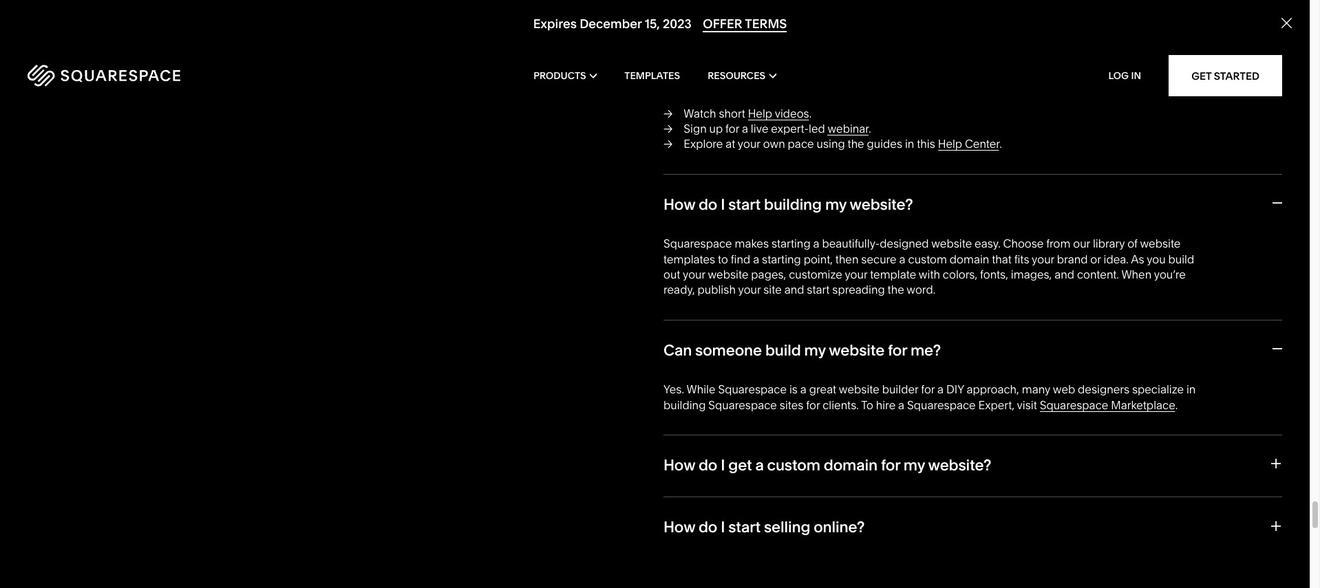 Task type: locate. For each thing, give the bounding box(es) containing it.
own
[[763, 137, 785, 151]]

website up publish
[[708, 268, 748, 281]]

expert,
[[978, 398, 1014, 412]]

start inside we offer a free 14-day trial so you can explore our platform, begin building a website, and decide if you're ready to subscribe to squarespace. if you're still not sure or if you need more time, you can extend it or start again later.
[[664, 27, 686, 41]]

0 vertical spatial of
[[969, 59, 979, 73]]

2 vertical spatial the
[[888, 283, 904, 297]]

1 vertical spatial do
[[699, 456, 717, 475]]

for left me?
[[888, 341, 907, 360]]

start down customize
[[807, 283, 830, 297]]

with
[[919, 268, 940, 281]]

how for how do i get a custom domain for my website?
[[664, 456, 695, 475]]

offer terms link
[[703, 16, 787, 32]]

2 do from the top
[[699, 456, 717, 475]]

14-
[[741, 0, 756, 10]]

of for website
[[1128, 237, 1138, 251]]

if up extend
[[1161, 0, 1167, 10]]

publish
[[698, 283, 736, 297]]

can
[[835, 0, 854, 10], [1109, 12, 1128, 26]]

website up 'to'
[[839, 383, 879, 397]]

the left most
[[921, 59, 937, 73]]

a left live
[[742, 122, 748, 136]]

our up still
[[899, 0, 916, 10]]

1 vertical spatial help
[[938, 137, 962, 151]]

free down need
[[1006, 59, 1027, 73]]

2 vertical spatial do
[[699, 519, 717, 537]]

0 horizontal spatial our
[[899, 0, 916, 10]]

1 horizontal spatial you're
[[1169, 0, 1201, 10]]

the
[[921, 59, 937, 73], [848, 137, 864, 151], [888, 283, 904, 297]]

2 how from the top
[[664, 456, 695, 475]]

1 vertical spatial free
[[1006, 59, 1027, 73]]

from
[[1046, 237, 1071, 251]]

how
[[664, 195, 695, 214], [664, 456, 695, 475], [664, 519, 695, 537]]

out
[[664, 268, 680, 281]]

15,
[[645, 16, 660, 32]]

you're up it
[[1169, 0, 1201, 10]]

this
[[917, 137, 935, 151]]

a right for at the top of page
[[683, 59, 689, 73]]

domain up the colors,
[[950, 252, 989, 266]]

you right so
[[814, 0, 833, 10]]

help right this
[[938, 137, 962, 151]]

webinar
[[828, 122, 869, 136]]

1 vertical spatial custom
[[767, 456, 820, 475]]

. up led at top
[[809, 106, 812, 120]]

starting up point,
[[772, 237, 811, 251]]

you're down explore
[[858, 12, 889, 26]]

i left selling
[[721, 519, 725, 537]]

website? up designed in the top right of the page
[[850, 195, 913, 214]]

website? up how do i start selling online? dropdown button
[[928, 456, 991, 475]]

0 vertical spatial our
[[899, 0, 916, 10]]

1 vertical spatial in
[[1187, 383, 1196, 397]]

and
[[1100, 0, 1119, 10], [1055, 268, 1074, 281], [784, 283, 804, 297]]

in inside yes. while squarespace is a great website builder for a diy approach, many web designers specialize in building squarespace sites for clients. to hire a squarespace expert, visit
[[1187, 383, 1196, 397]]

our
[[899, 0, 916, 10], [1073, 237, 1090, 251]]

diy
[[946, 383, 964, 397]]

selling
[[764, 519, 810, 537]]

1 vertical spatial my
[[804, 341, 826, 360]]

in left this
[[905, 137, 914, 151]]

0 horizontal spatial custom
[[767, 456, 820, 475]]

you're
[[1169, 0, 1201, 10], [858, 12, 889, 26]]

1 vertical spatial how
[[664, 456, 695, 475]]

products button
[[534, 48, 597, 103]]

0 vertical spatial starting
[[772, 237, 811, 251]]

i
[[721, 195, 725, 214], [721, 456, 725, 475], [721, 519, 725, 537]]

0 vertical spatial custom
[[908, 252, 947, 266]]

resources:
[[695, 75, 749, 88]]

website up great
[[829, 341, 884, 360]]

1 horizontal spatial free
[[1006, 59, 1027, 73]]

terms
[[745, 16, 787, 32]]

0 vertical spatial free
[[718, 0, 738, 10]]

about
[[810, 27, 840, 41]]

0 vertical spatial i
[[721, 195, 725, 214]]

before
[[767, 59, 801, 73]]

0 vertical spatial domain
[[950, 252, 989, 266]]

the down 'webinar' 'link'
[[848, 137, 864, 151]]

0 horizontal spatial can
[[835, 0, 854, 10]]

website left trial,
[[1029, 59, 1070, 73]]

your right most
[[981, 59, 1004, 73]]

a inside dropdown button
[[755, 456, 764, 475]]

build up you're
[[1168, 252, 1194, 266]]

and right site at the right of page
[[784, 283, 804, 297]]

0 vertical spatial and
[[1100, 0, 1119, 10]]

2 vertical spatial i
[[721, 519, 725, 537]]

a inside 'for a visual preview before signing up, or to make the most of your free website trial, we recommend these resources:'
[[683, 59, 689, 73]]

1 vertical spatial i
[[721, 456, 725, 475]]

fits
[[1014, 252, 1029, 266]]

free inside we offer a free 14-day trial so you can explore our platform, begin building a website, and decide if you're ready to subscribe to squarespace. if you're still not sure or if you need more time, you can extend it or start again later.
[[718, 0, 738, 10]]

offer terms
[[703, 16, 787, 32]]

squarespace down while
[[708, 398, 777, 412]]

3 i from the top
[[721, 519, 725, 537]]

custom inside squarespace makes starting a beautifully-designed website easy. choose from our library of website templates to find a starting point, then secure a custom domain that fits your brand or idea. as you build out your website pages, customize your template with colors, fonts, images, and content. when you're ready, publish your site and start spreading the word.
[[908, 252, 947, 266]]

help videos link
[[748, 106, 809, 120]]

i for a
[[721, 456, 725, 475]]

0 horizontal spatial in
[[905, 137, 914, 151]]

if down begin
[[969, 12, 975, 26]]

for down short
[[726, 122, 739, 136]]

1 vertical spatial of
[[1128, 237, 1138, 251]]

website up as
[[1140, 237, 1181, 251]]

2 vertical spatial my
[[904, 456, 925, 475]]

you inside squarespace makes starting a beautifully-designed website easy. choose from our library of website templates to find a starting point, then secure a custom domain that fits your brand or idea. as you build out your website pages, customize your template with colors, fonts, images, and content. when you're ready, publish your site and start spreading the word.
[[1147, 252, 1166, 266]]

1 vertical spatial build
[[765, 341, 801, 360]]

0 vertical spatial in
[[905, 137, 914, 151]]

i left the "get"
[[721, 456, 725, 475]]

domain down clients.
[[824, 456, 878, 475]]

your down the templates
[[683, 268, 705, 281]]

squarespace
[[664, 237, 732, 251], [718, 383, 787, 397], [708, 398, 777, 412], [907, 398, 976, 412], [1040, 398, 1108, 412]]

1 vertical spatial building
[[764, 195, 822, 214]]

decide
[[1122, 0, 1158, 10]]

fonts,
[[980, 268, 1008, 281]]

1 horizontal spatial more
[[1029, 12, 1056, 26]]

up
[[709, 122, 723, 136]]

0 vertical spatial you're
[[1169, 0, 1201, 10]]

2 vertical spatial and
[[784, 283, 804, 297]]

squarespace up the templates
[[664, 237, 732, 251]]

can someone build my website for me?
[[664, 341, 941, 360]]

can down the 'decide'
[[1109, 12, 1128, 26]]

more
[[1029, 12, 1056, 26], [779, 27, 807, 41]]

more inside we offer a free 14-day trial so you can explore our platform, begin building a website, and decide if you're ready to subscribe to squarespace. if you're still not sure or if you need more time, you can extend it or start again later.
[[1029, 12, 1056, 26]]

0 horizontal spatial if
[[969, 12, 975, 26]]

3 do from the top
[[699, 519, 717, 537]]

1 vertical spatial can
[[1109, 12, 1128, 26]]

1 vertical spatial our
[[1073, 237, 1090, 251]]

website inside yes. while squarespace is a great website builder for a diy approach, many web designers specialize in building squarespace sites for clients. to hire a squarespace expert, visit
[[839, 383, 879, 397]]

how for how do i start selling online?
[[664, 519, 695, 537]]

building down yes.
[[664, 398, 706, 412]]

0 horizontal spatial of
[[969, 59, 979, 73]]

a right the "get"
[[755, 456, 764, 475]]

extend
[[1130, 12, 1166, 26]]

how do i get a custom domain for my website? button
[[664, 435, 1282, 497]]

of up as
[[1128, 237, 1138, 251]]

template
[[870, 268, 916, 281]]

0 vertical spatial do
[[699, 195, 717, 214]]

build inside dropdown button
[[765, 341, 801, 360]]

building up the makes
[[764, 195, 822, 214]]

3 how from the top
[[664, 519, 695, 537]]

your left site at the right of page
[[738, 283, 761, 297]]

you
[[814, 0, 833, 10], [978, 12, 997, 26], [1087, 12, 1106, 26], [1147, 252, 1166, 266]]

templates link
[[624, 48, 680, 103]]

1 horizontal spatial domain
[[950, 252, 989, 266]]

1 horizontal spatial and
[[1055, 268, 1074, 281]]

2 vertical spatial how
[[664, 519, 695, 537]]

0 horizontal spatial the
[[848, 137, 864, 151]]

your
[[981, 59, 1004, 73], [738, 137, 760, 151], [1032, 252, 1054, 266], [683, 268, 705, 281], [845, 268, 867, 281], [738, 283, 761, 297]]

our up brand
[[1073, 237, 1090, 251]]

1 horizontal spatial build
[[1168, 252, 1194, 266]]

beautifully-
[[822, 237, 880, 251]]

1 horizontal spatial of
[[1128, 237, 1138, 251]]

website inside dropdown button
[[829, 341, 884, 360]]

specialize
[[1132, 383, 1184, 397]]

hire
[[876, 398, 896, 412]]

start up the makes
[[728, 195, 761, 214]]

1 vertical spatial more
[[779, 27, 807, 41]]

1 horizontal spatial custom
[[908, 252, 947, 266]]

0 horizontal spatial website?
[[850, 195, 913, 214]]

build up is
[[765, 341, 801, 360]]

a right find
[[753, 252, 759, 266]]

to left make
[[877, 59, 887, 73]]

0 horizontal spatial and
[[784, 283, 804, 297]]

for
[[664, 59, 680, 73]]

0 horizontal spatial help
[[748, 106, 772, 120]]

squarespace left is
[[718, 383, 787, 397]]

for down great
[[806, 398, 820, 412]]

0 vertical spatial help
[[748, 106, 772, 120]]

approach,
[[967, 383, 1019, 397]]

1 do from the top
[[699, 195, 717, 214]]

build
[[1168, 252, 1194, 266], [765, 341, 801, 360]]

web
[[1053, 383, 1075, 397]]

templates
[[664, 252, 715, 266]]

building up need
[[1000, 0, 1042, 10]]

1 horizontal spatial our
[[1073, 237, 1090, 251]]

0 horizontal spatial free
[[718, 0, 738, 10]]

2 horizontal spatial building
[[1000, 0, 1042, 10]]

0 vertical spatial can
[[835, 0, 854, 10]]

custom
[[908, 252, 947, 266], [767, 456, 820, 475]]

the down "template"
[[888, 283, 904, 297]]

do for how do i start building my website?
[[699, 195, 717, 214]]

to inside squarespace makes starting a beautifully-designed website easy. choose from our library of website templates to find a starting point, then secure a custom domain that fits your brand or idea. as you build out your website pages, customize your template with colors, fonts, images, and content. when you're ready, publish your site and start spreading the word.
[[718, 252, 728, 266]]

1 vertical spatial the
[[848, 137, 864, 151]]

more down the squarespace.
[[779, 27, 807, 41]]

you right the time,
[[1087, 12, 1106, 26]]

0 vertical spatial the
[[921, 59, 937, 73]]

of inside squarespace makes starting a beautifully-designed website easy. choose from our library of website templates to find a starting point, then secure a custom domain that fits your brand or idea. as you build out your website pages, customize your template with colors, fonts, images, and content. when you're ready, publish your site and start spreading the word.
[[1128, 237, 1138, 251]]

for a visual preview before signing up, or to make the most of your free website trial, we recommend these resources:
[[664, 59, 1179, 88]]

learn
[[748, 27, 777, 41]]

and left the 'decide'
[[1100, 0, 1119, 10]]

help up live
[[748, 106, 772, 120]]

library
[[1093, 237, 1125, 251]]

1 horizontal spatial in
[[1187, 383, 1196, 397]]

0 horizontal spatial building
[[664, 398, 706, 412]]

ready
[[664, 12, 693, 26]]

0 vertical spatial my
[[825, 195, 847, 214]]

in right specialize at bottom
[[1187, 383, 1196, 397]]

get
[[728, 456, 752, 475]]

1 vertical spatial domain
[[824, 456, 878, 475]]

help center link
[[938, 137, 1000, 151]]

2 i from the top
[[721, 456, 725, 475]]

and down brand
[[1055, 268, 1074, 281]]

how inside how do i get a custom domain for my website? dropdown button
[[664, 456, 695, 475]]

1 horizontal spatial if
[[1161, 0, 1167, 10]]

in inside the watch short help videos . sign up for a live expert-led webinar . explore at your own pace using the guides in this help center .
[[905, 137, 914, 151]]

to down day
[[762, 12, 772, 26]]

2 horizontal spatial and
[[1100, 0, 1119, 10]]

custom right the "get"
[[767, 456, 820, 475]]

a down the builder
[[898, 398, 905, 412]]

0 horizontal spatial domain
[[824, 456, 878, 475]]

1 horizontal spatial building
[[764, 195, 822, 214]]

0 horizontal spatial you're
[[858, 12, 889, 26]]

starting up 'pages,'
[[762, 252, 801, 266]]

website up the colors,
[[931, 237, 972, 251]]

get started
[[1192, 69, 1260, 82]]

a
[[709, 0, 715, 10], [1045, 0, 1051, 10], [683, 59, 689, 73], [742, 122, 748, 136], [813, 237, 819, 251], [753, 252, 759, 266], [899, 252, 906, 266], [800, 383, 807, 397], [937, 383, 944, 397], [898, 398, 905, 412], [755, 456, 764, 475]]

more left the time,
[[1029, 12, 1056, 26]]

of for your
[[969, 59, 979, 73]]

1 how from the top
[[664, 195, 695, 214]]

how inside how do i start selling online? dropdown button
[[664, 519, 695, 537]]

custom up the with
[[908, 252, 947, 266]]

your right at
[[738, 137, 760, 151]]

0 horizontal spatial build
[[765, 341, 801, 360]]

i down explore
[[721, 195, 725, 214]]

free up subscribe
[[718, 0, 738, 10]]

do for how do i start selling online?
[[699, 519, 717, 537]]

clients.
[[823, 398, 859, 412]]

of right most
[[969, 59, 979, 73]]

1 horizontal spatial the
[[888, 283, 904, 297]]

can someone build my website for me? button
[[664, 320, 1282, 382]]

of inside 'for a visual preview before signing up, or to make the most of your free website trial, we recommend these resources:'
[[969, 59, 979, 73]]

start down ready
[[664, 27, 686, 41]]

1 vertical spatial you're
[[858, 12, 889, 26]]

to left find
[[718, 252, 728, 266]]

0 vertical spatial how
[[664, 195, 695, 214]]

starting
[[772, 237, 811, 251], [762, 252, 801, 266]]

the inside squarespace makes starting a beautifully-designed website easy. choose from our library of website templates to find a starting point, then secure a custom domain that fits your brand or idea. as you build out your website pages, customize your template with colors, fonts, images, and content. when you're ready, publish your site and start spreading the word.
[[888, 283, 904, 297]]

we
[[664, 0, 680, 10]]

you right as
[[1147, 252, 1166, 266]]

for inside the watch short help videos . sign up for a live expert-led webinar . explore at your own pace using the guides in this help center .
[[726, 122, 739, 136]]

for down the hire
[[881, 456, 900, 475]]

how inside dropdown button
[[664, 195, 695, 214]]

start left selling
[[728, 519, 761, 537]]

then
[[835, 252, 859, 266]]

build inside squarespace makes starting a beautifully-designed website easy. choose from our library of website templates to find a starting point, then secure a custom domain that fits your brand or idea. as you build out your website pages, customize your template with colors, fonts, images, and content. when you're ready, publish your site and start spreading the word.
[[1168, 252, 1194, 266]]

can up if
[[835, 0, 854, 10]]

website inside 'for a visual preview before signing up, or to make the most of your free website trial, we recommend these resources:'
[[1029, 59, 1070, 73]]

or right up,
[[863, 59, 874, 73]]

or up content.
[[1090, 252, 1101, 266]]

resources
[[708, 70, 766, 82]]

how do i get a custom domain for my website?
[[664, 456, 991, 475]]

1 horizontal spatial website?
[[928, 456, 991, 475]]

1 i from the top
[[721, 195, 725, 214]]

makes
[[735, 237, 769, 251]]

0 vertical spatial building
[[1000, 0, 1042, 10]]

help
[[748, 106, 772, 120], [938, 137, 962, 151]]

0 vertical spatial if
[[1161, 0, 1167, 10]]

0 vertical spatial more
[[1029, 12, 1056, 26]]

so
[[799, 0, 811, 10]]

i for building
[[721, 195, 725, 214]]

log
[[1108, 70, 1129, 82]]

0 vertical spatial build
[[1168, 252, 1194, 266]]

2 vertical spatial building
[[664, 398, 706, 412]]

expert-
[[771, 122, 809, 136]]

. down specialize at bottom
[[1175, 398, 1178, 412]]

2 horizontal spatial the
[[921, 59, 937, 73]]



Task type: vqa. For each thing, say whether or not it's contained in the screenshot.
professional
no



Task type: describe. For each thing, give the bounding box(es) containing it.
secure
[[861, 252, 897, 266]]

start inside squarespace makes starting a beautifully-designed website easy. choose from our library of website templates to find a starting point, then secure a custom domain that fits your brand or idea. as you build out your website pages, customize your template with colors, fonts, images, and content. when you're ready, publish your site and start spreading the word.
[[807, 283, 830, 297]]

spreading
[[832, 283, 885, 297]]

designers
[[1078, 383, 1130, 397]]

0 vertical spatial website?
[[850, 195, 913, 214]]

or inside 'for a visual preview before signing up, or to make the most of your free website trial, we recommend these resources:'
[[863, 59, 874, 73]]

pace
[[788, 137, 814, 151]]

domain inside squarespace makes starting a beautifully-designed website easy. choose from our library of website templates to find a starting point, then secure a custom domain that fits your brand or idea. as you build out your website pages, customize your template with colors, fonts, images, and content. when you're ready, publish your site and start spreading the word.
[[950, 252, 989, 266]]

customize
[[789, 268, 842, 281]]

or right sure
[[956, 12, 967, 26]]

content.
[[1077, 268, 1119, 281]]

images,
[[1011, 268, 1052, 281]]

1 vertical spatial website?
[[928, 456, 991, 475]]

squarespace logo image
[[28, 65, 180, 87]]

a right is
[[800, 383, 807, 397]]

visit
[[1017, 398, 1037, 412]]

our inside squarespace makes starting a beautifully-designed website easy. choose from our library of website templates to find a starting point, then secure a custom domain that fits your brand or idea. as you build out your website pages, customize your template with colors, fonts, images, and content. when you're ready, publish your site and start spreading the word.
[[1073, 237, 1090, 251]]

squarespace down diy at the bottom of the page
[[907, 398, 976, 412]]

choose
[[1003, 237, 1044, 251]]

to down offer
[[695, 12, 706, 26]]

recommend
[[1115, 59, 1179, 73]]

find
[[731, 252, 750, 266]]

someone
[[695, 341, 762, 360]]

the inside the watch short help videos . sign up for a live expert-led webinar . explore at your own pace using the guides in this help center .
[[848, 137, 864, 151]]

easy.
[[975, 237, 1001, 251]]

is
[[789, 383, 798, 397]]

visual
[[692, 59, 721, 73]]

building inside the how do i start building my website? dropdown button
[[764, 195, 822, 214]]

led
[[809, 122, 825, 136]]

expires december 15, 2023
[[533, 16, 692, 32]]

building inside yes. while squarespace is a great website builder for a diy approach, many web designers specialize in building squarespace sites for clients. to hire a squarespace expert, visit
[[664, 398, 706, 412]]

if
[[849, 12, 855, 26]]

most
[[940, 59, 966, 73]]

how do i start selling online? button
[[664, 497, 1282, 559]]

to inside 'for a visual preview before signing up, or to make the most of your free website trial, we recommend these resources:'
[[877, 59, 887, 73]]

explore
[[684, 137, 723, 151]]

sites
[[780, 398, 804, 412]]

preview
[[724, 59, 765, 73]]

can
[[664, 341, 692, 360]]

signing
[[804, 59, 842, 73]]

again
[[689, 27, 718, 41]]

word.
[[907, 283, 935, 297]]

domain inside dropdown button
[[824, 456, 878, 475]]

your inside the watch short help videos . sign up for a live expert-led webinar . explore at your own pace using the guides in this help center .
[[738, 137, 760, 151]]

december
[[580, 16, 642, 32]]

watch short help videos . sign up for a live expert-led webinar . explore at your own pace using the guides in this help center .
[[684, 106, 1002, 151]]

subscribe
[[708, 12, 760, 26]]

me?
[[911, 341, 941, 360]]

. up the how do i start building my website? dropdown button
[[1000, 137, 1002, 151]]

0 horizontal spatial more
[[779, 27, 807, 41]]

a left website,
[[1045, 0, 1051, 10]]

templates
[[624, 70, 680, 82]]

and inside we offer a free 14-day trial so you can explore our platform, begin building a website, and decide if you're ready to subscribe to squarespace. if you're still not sure or if you need more time, you can extend it or start again later.
[[1100, 0, 1119, 10]]

expires
[[533, 16, 577, 32]]

trial,
[[1073, 59, 1094, 73]]

a down designed in the top right of the page
[[899, 252, 906, 266]]

a left diy at the bottom of the page
[[937, 383, 944, 397]]

our inside we offer a free 14-day trial so you can explore our platform, begin building a website, and decide if you're ready to subscribe to squarespace. if you're still not sure or if you need more time, you can extend it or start again later.
[[899, 0, 916, 10]]

do for how do i get a custom domain for my website?
[[699, 456, 717, 475]]

started
[[1214, 69, 1260, 82]]

trial
[[777, 0, 796, 10]]

time,
[[1059, 12, 1085, 26]]

you're
[[1154, 268, 1186, 281]]

when
[[1121, 268, 1152, 281]]

great
[[809, 383, 836, 397]]

squarespace logo link
[[28, 65, 278, 87]]

yes.
[[664, 383, 684, 397]]

products
[[534, 70, 586, 82]]

a right offer
[[709, 0, 715, 10]]

we
[[1097, 59, 1112, 73]]

1 vertical spatial and
[[1055, 268, 1074, 281]]

squarespace marketplace .
[[1040, 398, 1178, 412]]

short
[[719, 106, 745, 120]]

get started link
[[1169, 55, 1282, 96]]

need
[[999, 12, 1026, 26]]

1 horizontal spatial can
[[1109, 12, 1128, 26]]

free inside 'for a visual preview before signing up, or to make the most of your free website trial, we recommend these resources:'
[[1006, 59, 1027, 73]]

in
[[1131, 70, 1141, 82]]

get
[[1192, 69, 1212, 82]]

the inside 'for a visual preview before signing up, or to make the most of your free website trial, we recommend these resources:'
[[921, 59, 937, 73]]

many
[[1022, 383, 1050, 397]]

you down begin
[[978, 12, 997, 26]]

how do i start selling online?
[[664, 519, 865, 537]]

platform,
[[919, 0, 965, 10]]

how do i start building my website? button
[[664, 174, 1282, 236]]

how do i start building my website?
[[664, 195, 913, 214]]

your inside 'for a visual preview before signing up, or to make the most of your free website trial, we recommend these resources:'
[[981, 59, 1004, 73]]

yes. while squarespace is a great website builder for a diy approach, many web designers specialize in building squarespace sites for clients. to hire a squarespace expert, visit
[[664, 383, 1196, 412]]

i for selling
[[721, 519, 725, 537]]

log             in
[[1108, 70, 1141, 82]]

brand
[[1057, 252, 1088, 266]]

1 horizontal spatial help
[[938, 137, 962, 151]]

building inside we offer a free 14-day trial so you can explore our platform, begin building a website, and decide if you're ready to subscribe to squarespace. if you're still not sure or if you need more time, you can extend it or start again later.
[[1000, 0, 1042, 10]]

watch
[[684, 106, 716, 120]]

squarespace inside squarespace makes starting a beautifully-designed website easy. choose from our library of website templates to find a starting point, then secure a custom domain that fits your brand or idea. as you build out your website pages, customize your template with colors, fonts, images, and content. when you're ready, publish your site and start spreading the word.
[[664, 237, 732, 251]]

squarespace.
[[775, 12, 846, 26]]

or right it
[[1178, 12, 1188, 26]]

idea.
[[1104, 252, 1129, 266]]

pages,
[[751, 268, 786, 281]]

online?
[[814, 519, 865, 537]]

a inside the watch short help videos . sign up for a live expert-led webinar . explore at your own pace using the guides in this help center .
[[742, 122, 748, 136]]

squarespace makes starting a beautifully-designed website easy. choose from our library of website templates to find a starting point, then secure a custom domain that fits your brand or idea. as you build out your website pages, customize your template with colors, fonts, images, and content. when you're ready, publish your site and start spreading the word.
[[664, 237, 1194, 297]]

squarespace down web
[[1040, 398, 1108, 412]]

ready,
[[664, 283, 695, 297]]

that
[[992, 252, 1012, 266]]

to
[[861, 398, 873, 412]]

for left diy at the bottom of the page
[[921, 383, 935, 397]]

begin
[[967, 0, 997, 10]]

colors,
[[943, 268, 978, 281]]

it
[[1169, 12, 1175, 26]]

or inside squarespace makes starting a beautifully-designed website easy. choose from our library of website templates to find a starting point, then secure a custom domain that fits your brand or idea. as you build out your website pages, customize your template with colors, fonts, images, and content. when you're ready, publish your site and start spreading the word.
[[1090, 252, 1101, 266]]

your up images,
[[1032, 252, 1054, 266]]

marketplace
[[1111, 398, 1175, 412]]

1 vertical spatial if
[[969, 12, 975, 26]]

1 vertical spatial starting
[[762, 252, 801, 266]]

builder
[[882, 383, 918, 397]]

your up spreading
[[845, 268, 867, 281]]

we offer a free 14-day trial so you can explore our platform, begin building a website, and decide if you're ready to subscribe to squarespace. if you're still not sure or if you need more time, you can extend it or start again later.
[[664, 0, 1201, 41]]

sign
[[684, 122, 707, 136]]

2023
[[663, 16, 692, 32]]

trials
[[842, 27, 867, 41]]

guides
[[867, 137, 902, 151]]

these
[[664, 75, 692, 88]]

how for how do i start building my website?
[[664, 195, 695, 214]]

custom inside dropdown button
[[767, 456, 820, 475]]

as
[[1131, 252, 1144, 266]]

a up point,
[[813, 237, 819, 251]]

. up guides
[[869, 122, 871, 136]]



